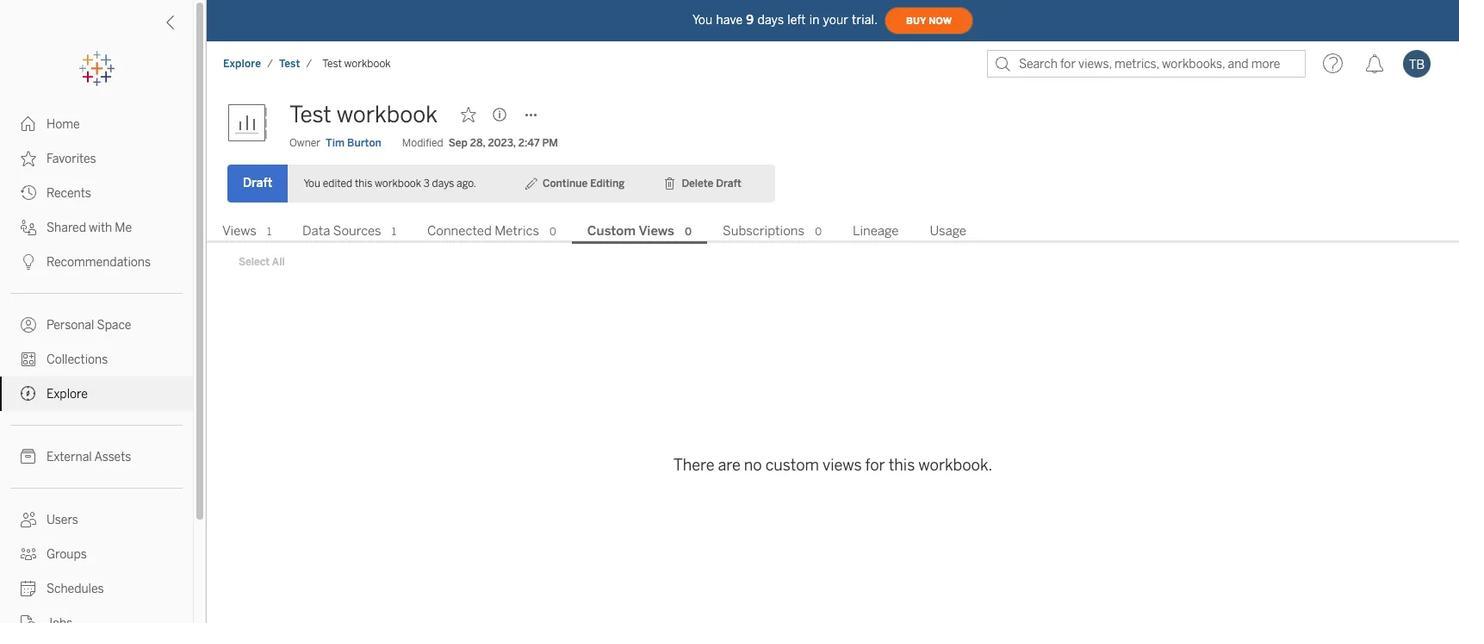 Task type: describe. For each thing, give the bounding box(es) containing it.
shared with me link
[[0, 210, 193, 245]]

0 vertical spatial days
[[758, 12, 784, 27]]

1 horizontal spatial explore link
[[222, 57, 262, 71]]

recents link
[[0, 176, 193, 210]]

explore for explore
[[47, 387, 88, 402]]

recommendations
[[47, 255, 151, 270]]

by text only_f5he34f image for personal space
[[21, 317, 36, 333]]

explore / test /
[[223, 58, 312, 70]]

external
[[47, 450, 92, 464]]

0 vertical spatial test workbook
[[323, 58, 391, 70]]

owner
[[290, 137, 321, 149]]

collections
[[47, 352, 108, 367]]

by text only_f5he34f image for schedules
[[21, 581, 36, 596]]

favorites link
[[0, 141, 193, 176]]

lineage
[[853, 223, 899, 239]]

views
[[823, 456, 862, 475]]

test left test workbook element
[[279, 58, 300, 70]]

test workbook element
[[317, 58, 396, 70]]

buy now button
[[885, 7, 974, 34]]

for
[[866, 456, 886, 475]]

workbook image
[[227, 97, 279, 149]]

custom
[[588, 223, 636, 239]]

draft
[[243, 176, 273, 190]]

left
[[788, 12, 806, 27]]

tim burton link
[[326, 135, 382, 151]]

main navigation. press the up and down arrow keys to access links. element
[[0, 107, 193, 623]]

burton
[[347, 137, 382, 149]]

favorites
[[47, 152, 96, 166]]

by text only_f5he34f image for explore
[[21, 386, 36, 402]]

there
[[674, 456, 715, 475]]

ago.
[[457, 177, 476, 190]]

external assets link
[[0, 439, 193, 474]]

modified sep 28, 2023, 2:47 pm
[[402, 137, 558, 149]]

groups link
[[0, 537, 193, 571]]

with
[[89, 221, 112, 235]]

groups
[[47, 547, 87, 562]]

have
[[716, 12, 743, 27]]

1 / from the left
[[267, 58, 273, 70]]

data sources
[[303, 223, 381, 239]]

sources
[[333, 223, 381, 239]]

2:47
[[518, 137, 540, 149]]

are
[[718, 456, 741, 475]]

custom views
[[588, 223, 675, 239]]

assets
[[94, 450, 131, 464]]

home
[[47, 117, 80, 132]]

Search for views, metrics, workbooks, and more text field
[[988, 50, 1306, 78]]

you for you edited this workbook 3 days ago.
[[304, 177, 321, 190]]

9
[[746, 12, 754, 27]]

0 vertical spatial this
[[355, 177, 372, 190]]

select
[[239, 256, 270, 268]]

navigation panel element
[[0, 52, 193, 623]]

by text only_f5he34f image for collections
[[21, 352, 36, 367]]

schedules link
[[0, 571, 193, 606]]

by text only_f5he34f image for favorites
[[21, 151, 36, 166]]

10 by text only_f5he34f image from the top
[[21, 615, 36, 623]]

personal space link
[[0, 308, 193, 342]]

3
[[424, 177, 430, 190]]

1 views from the left
[[222, 223, 257, 239]]

2 views from the left
[[639, 223, 675, 239]]

schedules
[[47, 582, 104, 596]]

users
[[47, 513, 78, 527]]

test right "test" link
[[323, 58, 342, 70]]

by text only_f5he34f image for groups
[[21, 546, 36, 562]]

sep
[[449, 137, 468, 149]]



Task type: vqa. For each thing, say whether or not it's contained in the screenshot.


Task type: locate. For each thing, give the bounding box(es) containing it.
usage
[[930, 223, 967, 239]]

custom
[[766, 456, 819, 475]]

you left edited
[[304, 177, 321, 190]]

by text only_f5he34f image left recommendations
[[21, 254, 36, 270]]

0 vertical spatial explore
[[223, 58, 261, 70]]

1 horizontal spatial explore
[[223, 58, 261, 70]]

0 vertical spatial by text only_f5he34f image
[[21, 352, 36, 367]]

connected
[[427, 223, 492, 239]]

1 horizontal spatial 0
[[685, 226, 692, 238]]

this right edited
[[355, 177, 372, 190]]

test workbook
[[323, 58, 391, 70], [290, 101, 438, 128]]

2023,
[[488, 137, 516, 149]]

by text only_f5he34f image left shared
[[21, 220, 36, 235]]

you have 9 days left in your trial.
[[693, 12, 878, 27]]

you inside test workbook main content
[[304, 177, 321, 190]]

you for you have 9 days left in your trial.
[[693, 12, 713, 27]]

by text only_f5he34f image inside personal space link
[[21, 317, 36, 333]]

by text only_f5he34f image for recents
[[21, 185, 36, 201]]

/ left "test" link
[[267, 58, 273, 70]]

shared with me
[[47, 221, 132, 235]]

pm
[[542, 137, 558, 149]]

2 1 from the left
[[392, 226, 396, 238]]

by text only_f5he34f image inside recommendations link
[[21, 254, 36, 270]]

7 by text only_f5he34f image from the top
[[21, 386, 36, 402]]

buy
[[907, 15, 927, 26]]

no
[[744, 456, 762, 475]]

by text only_f5he34f image down the collections link
[[21, 386, 36, 402]]

0 horizontal spatial /
[[267, 58, 273, 70]]

explore inside "link"
[[47, 387, 88, 402]]

8 by text only_f5he34f image from the top
[[21, 449, 36, 464]]

by text only_f5he34f image left the home
[[21, 116, 36, 132]]

test workbook inside main content
[[290, 101, 438, 128]]

users link
[[0, 502, 193, 537]]

1 up select all button
[[267, 226, 272, 238]]

days inside test workbook main content
[[432, 177, 454, 190]]

by text only_f5he34f image inside explore "link"
[[21, 386, 36, 402]]

test workbook up burton
[[290, 101, 438, 128]]

by text only_f5he34f image for users
[[21, 512, 36, 527]]

3 by text only_f5he34f image from the top
[[21, 185, 36, 201]]

personal space
[[47, 318, 131, 333]]

by text only_f5he34f image inside 'groups' 'link'
[[21, 546, 36, 562]]

by text only_f5he34f image inside "shared with me" link
[[21, 220, 36, 235]]

by text only_f5he34f image left schedules
[[21, 581, 36, 596]]

owner tim burton
[[290, 137, 382, 149]]

test
[[279, 58, 300, 70], [323, 58, 342, 70], [290, 101, 332, 128]]

1 vertical spatial days
[[432, 177, 454, 190]]

by text only_f5he34f image inside external assets link
[[21, 449, 36, 464]]

0 right metrics
[[550, 226, 557, 238]]

by text only_f5he34f image left recents
[[21, 185, 36, 201]]

1 vertical spatial by text only_f5he34f image
[[21, 512, 36, 527]]

1 by text only_f5he34f image from the top
[[21, 116, 36, 132]]

2 / from the left
[[306, 58, 312, 70]]

buy now
[[907, 15, 952, 26]]

collections link
[[0, 342, 193, 377]]

by text only_f5he34f image for shared with me
[[21, 220, 36, 235]]

test inside main content
[[290, 101, 332, 128]]

space
[[97, 318, 131, 333]]

0 horizontal spatial this
[[355, 177, 372, 190]]

by text only_f5he34f image inside recents link
[[21, 185, 36, 201]]

by text only_f5he34f image for recommendations
[[21, 254, 36, 270]]

now
[[929, 15, 952, 26]]

4 by text only_f5he34f image from the top
[[21, 220, 36, 235]]

test workbook main content
[[207, 86, 1460, 623]]

by text only_f5he34f image inside the collections link
[[21, 352, 36, 367]]

edited
[[323, 177, 353, 190]]

explore link down collections
[[0, 377, 193, 411]]

you
[[693, 12, 713, 27], [304, 177, 321, 190]]

explore down collections
[[47, 387, 88, 402]]

shared
[[47, 221, 86, 235]]

1 horizontal spatial /
[[306, 58, 312, 70]]

by text only_f5he34f image left personal
[[21, 317, 36, 333]]

days right 3
[[432, 177, 454, 190]]

by text only_f5he34f image inside favorites link
[[21, 151, 36, 166]]

subscriptions
[[723, 223, 805, 239]]

1 vertical spatial explore
[[47, 387, 88, 402]]

2 by text only_f5he34f image from the top
[[21, 512, 36, 527]]

external assets
[[47, 450, 131, 464]]

your
[[823, 12, 849, 27]]

by text only_f5he34f image left users
[[21, 512, 36, 527]]

by text only_f5he34f image
[[21, 352, 36, 367], [21, 512, 36, 527], [21, 581, 36, 596]]

1 vertical spatial explore link
[[0, 377, 193, 411]]

personal
[[47, 318, 94, 333]]

0 for metrics
[[550, 226, 557, 238]]

1 for views
[[267, 226, 272, 238]]

explore link
[[222, 57, 262, 71], [0, 377, 193, 411]]

28,
[[470, 137, 485, 149]]

in
[[810, 12, 820, 27]]

1 horizontal spatial views
[[639, 223, 675, 239]]

0
[[550, 226, 557, 238], [685, 226, 692, 238], [815, 226, 822, 238]]

select all
[[239, 256, 285, 268]]

this right for in the right of the page
[[889, 456, 915, 475]]

by text only_f5he34f image left groups
[[21, 546, 36, 562]]

2 0 from the left
[[685, 226, 692, 238]]

test link
[[278, 57, 301, 71]]

metrics
[[495, 223, 539, 239]]

0 horizontal spatial explore link
[[0, 377, 193, 411]]

0 vertical spatial workbook
[[344, 58, 391, 70]]

1 for data sources
[[392, 226, 396, 238]]

by text only_f5he34f image inside schedules link
[[21, 581, 36, 596]]

0 for views
[[685, 226, 692, 238]]

explore link left "test" link
[[222, 57, 262, 71]]

2 horizontal spatial 0
[[815, 226, 822, 238]]

by text only_f5he34f image left external
[[21, 449, 36, 464]]

2 vertical spatial workbook
[[375, 177, 421, 190]]

home link
[[0, 107, 193, 141]]

workbook
[[344, 58, 391, 70], [337, 101, 438, 128], [375, 177, 421, 190]]

/
[[267, 58, 273, 70], [306, 58, 312, 70]]

there are no custom views for this workbook.
[[674, 456, 993, 475]]

2 by text only_f5he34f image from the top
[[21, 151, 36, 166]]

1 horizontal spatial 1
[[392, 226, 396, 238]]

data
[[303, 223, 330, 239]]

workbook right "test" link
[[344, 58, 391, 70]]

1 by text only_f5he34f image from the top
[[21, 352, 36, 367]]

1 vertical spatial you
[[304, 177, 321, 190]]

workbook.
[[919, 456, 993, 475]]

views up select
[[222, 223, 257, 239]]

5 by text only_f5he34f image from the top
[[21, 254, 36, 270]]

tim
[[326, 137, 345, 149]]

this
[[355, 177, 372, 190], [889, 456, 915, 475]]

0 right custom views
[[685, 226, 692, 238]]

by text only_f5he34f image left favorites
[[21, 151, 36, 166]]

0 horizontal spatial views
[[222, 223, 257, 239]]

views
[[222, 223, 257, 239], [639, 223, 675, 239]]

9 by text only_f5he34f image from the top
[[21, 546, 36, 562]]

1 horizontal spatial days
[[758, 12, 784, 27]]

1 right sources
[[392, 226, 396, 238]]

1 0 from the left
[[550, 226, 557, 238]]

explore
[[223, 58, 261, 70], [47, 387, 88, 402]]

all
[[272, 256, 285, 268]]

1 vertical spatial test workbook
[[290, 101, 438, 128]]

0 horizontal spatial explore
[[47, 387, 88, 402]]

0 horizontal spatial 1
[[267, 226, 272, 238]]

1 vertical spatial this
[[889, 456, 915, 475]]

by text only_f5he34f image left collections
[[21, 352, 36, 367]]

1
[[267, 226, 272, 238], [392, 226, 396, 238]]

test workbook right "test" link
[[323, 58, 391, 70]]

modified
[[402, 137, 444, 149]]

connected metrics
[[427, 223, 539, 239]]

you edited this workbook 3 days ago.
[[304, 177, 476, 190]]

by text only_f5he34f image
[[21, 116, 36, 132], [21, 151, 36, 166], [21, 185, 36, 201], [21, 220, 36, 235], [21, 254, 36, 270], [21, 317, 36, 333], [21, 386, 36, 402], [21, 449, 36, 464], [21, 546, 36, 562], [21, 615, 36, 623]]

2 vertical spatial by text only_f5he34f image
[[21, 581, 36, 596]]

me
[[115, 221, 132, 235]]

6 by text only_f5he34f image from the top
[[21, 317, 36, 333]]

3 0 from the left
[[815, 226, 822, 238]]

explore for explore / test /
[[223, 58, 261, 70]]

3 by text only_f5he34f image from the top
[[21, 581, 36, 596]]

by text only_f5he34f image inside home link
[[21, 116, 36, 132]]

0 vertical spatial explore link
[[222, 57, 262, 71]]

recents
[[47, 186, 91, 201]]

views right custom
[[639, 223, 675, 239]]

explore left "test" link
[[223, 58, 261, 70]]

workbook left 3
[[375, 177, 421, 190]]

select all button
[[227, 252, 296, 272]]

/ right "test" link
[[306, 58, 312, 70]]

0 horizontal spatial days
[[432, 177, 454, 190]]

0 horizontal spatial 0
[[550, 226, 557, 238]]

0 horizontal spatial you
[[304, 177, 321, 190]]

you left have
[[693, 12, 713, 27]]

recommendations link
[[0, 245, 193, 279]]

1 1 from the left
[[267, 226, 272, 238]]

by text only_f5he34f image inside 'users' link
[[21, 512, 36, 527]]

by text only_f5he34f image for home
[[21, 116, 36, 132]]

workbook up burton
[[337, 101, 438, 128]]

1 vertical spatial workbook
[[337, 101, 438, 128]]

days right 9
[[758, 12, 784, 27]]

days
[[758, 12, 784, 27], [432, 177, 454, 190]]

trial.
[[852, 12, 878, 27]]

test up owner
[[290, 101, 332, 128]]

0 right the subscriptions
[[815, 226, 822, 238]]

sub-spaces tab list
[[207, 221, 1460, 244]]

1 horizontal spatial you
[[693, 12, 713, 27]]

0 vertical spatial you
[[693, 12, 713, 27]]

by text only_f5he34f image for external assets
[[21, 449, 36, 464]]

1 horizontal spatial this
[[889, 456, 915, 475]]

by text only_f5he34f image down schedules link
[[21, 615, 36, 623]]



